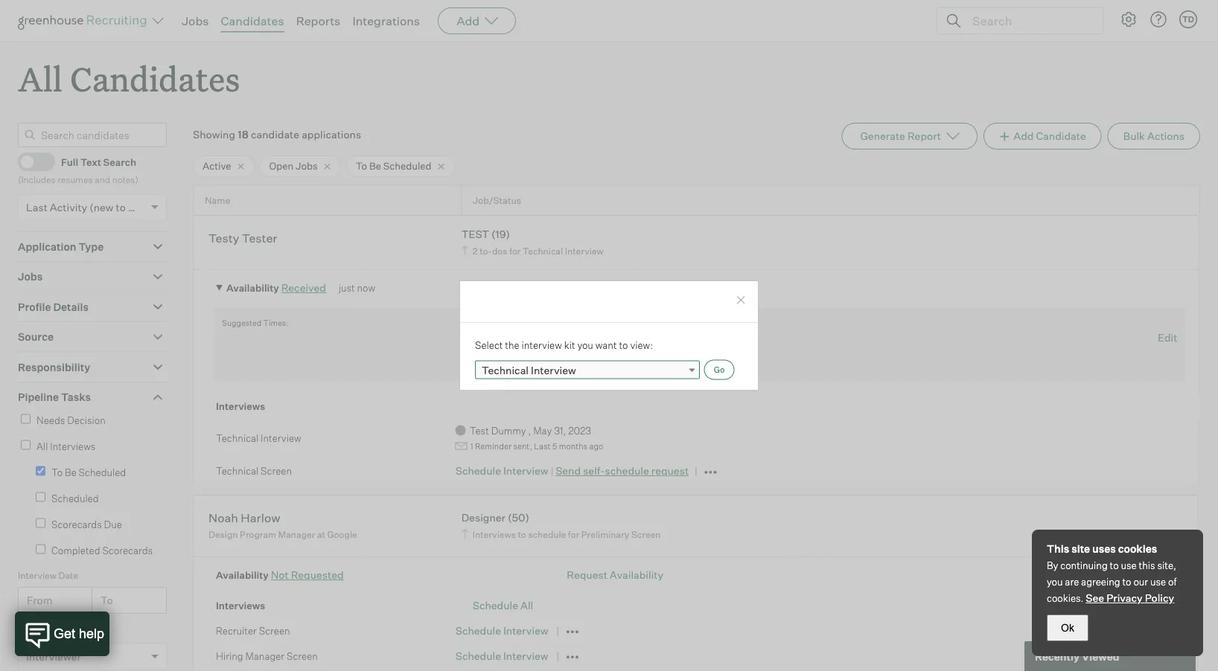 Task type: describe. For each thing, give the bounding box(es) containing it.
view:
[[630, 339, 653, 351]]

tester
[[242, 231, 277, 246]]

test
[[470, 425, 489, 437]]

needs
[[36, 415, 65, 427]]

1
[[471, 441, 473, 452]]

policy
[[1145, 592, 1175, 605]]

from
[[27, 595, 52, 608]]

open
[[269, 160, 294, 172]]

these
[[653, 318, 673, 328]]

schedule inside designer (50) interviews to schedule for preliminary screen
[[528, 529, 566, 541]]

profile
[[18, 301, 51, 314]]

see privacy policy link
[[1086, 592, 1175, 605]]

noah harlow link
[[209, 511, 280, 528]]

job/status
[[473, 195, 522, 206]]

candidate reports are now available! apply filters and select "view in app" element
[[842, 123, 978, 150]]

date
[[59, 570, 78, 582]]

this site uses cookies
[[1047, 543, 1158, 556]]

to inside technical interview dialog
[[619, 339, 628, 351]]

2 horizontal spatial to
[[356, 160, 367, 172]]

ok button
[[1047, 615, 1089, 642]]

for for (19)
[[510, 246, 521, 257]]

interviews up "technical screen"
[[216, 400, 265, 412]]

technical up "technical screen"
[[216, 433, 259, 445]]

are
[[1065, 577, 1079, 588]]

Needs Decision checkbox
[[21, 415, 31, 424]]

schedule all
[[473, 600, 533, 613]]

interview inside the test (19) 2 to-dos for technical interview
[[565, 246, 604, 257]]

noah harlow design program manager at google
[[209, 511, 357, 541]]

0 vertical spatial oct
[[615, 332, 631, 344]]

close image
[[735, 295, 747, 307]]

reports link
[[296, 13, 341, 28]]

the
[[505, 339, 520, 351]]

design
[[209, 529, 238, 541]]

showing
[[193, 128, 235, 141]]

cookies.
[[1047, 593, 1084, 605]]

technical up noah harlow "link"
[[216, 465, 259, 477]]

0 vertical spatial interviewer
[[18, 627, 65, 638]]

Search text field
[[969, 10, 1090, 32]]

0 horizontal spatial technical interview
[[216, 433, 301, 445]]

add button
[[438, 7, 516, 34]]

manager inside noah harlow design program manager at google
[[278, 529, 315, 541]]

noah
[[209, 511, 238, 526]]

interviewer element
[[18, 625, 167, 672]]

pipeline
[[18, 391, 59, 404]]

at inside noah harlow design program manager at google
[[317, 529, 325, 541]]

at inside testy is available at these times: edit
[[644, 318, 651, 328]]

to down uses
[[1110, 560, 1119, 572]]

this
[[1047, 543, 1070, 556]]

needs decision
[[36, 415, 106, 427]]

2 27, from the top
[[627, 361, 640, 373]]

site,
[[1158, 560, 1177, 572]]

last activity (new to old)
[[26, 201, 147, 214]]

go link
[[704, 360, 735, 380]]

1 vertical spatial send
[[556, 465, 581, 478]]

availability for send interview confirmation
[[226, 282, 279, 294]]

send interview confirmation button
[[567, 282, 706, 295]]

of
[[1169, 577, 1177, 588]]

for for (50)
[[568, 529, 580, 541]]

2 vertical spatial oct
[[609, 361, 625, 373]]

send interview confirmation
[[567, 282, 706, 295]]

last inside test dummy                , may 31, 2023 1 reminder sent, last 5 months ago
[[534, 441, 551, 452]]

test (19) 2 to-dos for technical interview
[[462, 228, 604, 257]]

,
[[528, 425, 531, 437]]

you inside by continuing to use this site, you are agreeing to our use of cookies.
[[1047, 577, 1063, 588]]

2 vertical spatial scheduled
[[51, 493, 99, 505]]

(19)
[[492, 228, 510, 241]]

times:
[[263, 318, 289, 328]]

1 vertical spatial to be scheduled
[[51, 467, 126, 479]]

google
[[327, 529, 357, 541]]

Completed Scorecards checkbox
[[36, 545, 45, 555]]

select the interview kit you want to view:
[[475, 339, 653, 351]]

technical inside the test (19) 2 to-dos for technical interview
[[523, 246, 563, 257]]

just now
[[339, 282, 376, 294]]

to-
[[480, 246, 492, 257]]

viewed
[[1082, 650, 1120, 663]]

activity
[[50, 201, 87, 214]]

application type
[[18, 240, 104, 253]]

by continuing to use this site, you are agreeing to our use of cookies.
[[1047, 560, 1177, 605]]

reminder
[[475, 441, 512, 452]]

reports
[[296, 13, 341, 28]]

last activity (new to old) option
[[26, 201, 147, 214]]

schedule interview for hiring manager screen
[[456, 650, 549, 663]]

2 to-dos for technical interview link
[[459, 244, 608, 258]]

dummy
[[491, 425, 526, 437]]

see
[[1086, 592, 1105, 605]]

add for add candidate
[[1014, 130, 1034, 143]]

0 horizontal spatial jobs
[[18, 271, 43, 284]]

due
[[104, 519, 122, 531]]

test dummy                , may 31, 2023 1 reminder sent, last 5 months ago
[[470, 425, 604, 452]]

1 vertical spatial oct
[[609, 346, 625, 358]]

2 vertical spatial –
[[680, 361, 686, 373]]

confirmation
[[642, 282, 706, 295]]

decision
[[67, 415, 106, 427]]

all interviews
[[36, 441, 96, 453]]

cookies
[[1119, 543, 1158, 556]]

4:30pm
[[642, 361, 677, 373]]

candidate
[[251, 128, 300, 141]]

agreeing
[[1082, 577, 1121, 588]]

technical inside 'link'
[[482, 364, 529, 377]]

select
[[475, 339, 503, 351]]

5:00pm
[[688, 361, 724, 373]]

application
[[18, 240, 76, 253]]

2 vertical spatial all
[[521, 600, 533, 613]]

name
[[205, 195, 230, 206]]

schedule interview for recruiter screen
[[456, 625, 549, 638]]

(includes
[[18, 174, 56, 185]]

31,
[[554, 425, 566, 437]]

2 schedule interview link from the top
[[456, 625, 549, 638]]

test
[[462, 228, 489, 241]]

2 horizontal spatial jobs
[[296, 160, 318, 172]]

to left old)
[[116, 201, 126, 214]]

|
[[551, 466, 554, 478]]

want
[[596, 339, 617, 351]]

may
[[533, 425, 552, 437]]

interviews inside designer (50) interviews to schedule for preliminary screen
[[473, 529, 516, 541]]

designer
[[462, 512, 506, 525]]

0 vertical spatial –
[[686, 332, 693, 344]]

testy tester link
[[209, 231, 277, 248]]

uses
[[1093, 543, 1116, 556]]

thu oct 26, 2:30pm – 3:00pm fri oct 27, 2:00pm – 3:30pm fri oct 27, 4:30pm – 5:00pm
[[595, 332, 731, 373]]



Task type: vqa. For each thing, say whether or not it's contained in the screenshot.
right 'candidates'
no



Task type: locate. For each thing, give the bounding box(es) containing it.
privacy
[[1107, 592, 1143, 605]]

0 horizontal spatial schedule
[[528, 529, 566, 541]]

interviewer
[[18, 627, 65, 638], [26, 651, 81, 664]]

1 horizontal spatial schedule
[[605, 465, 649, 478]]

1 vertical spatial be
[[65, 467, 77, 479]]

manager down recruiter screen
[[245, 651, 285, 662]]

completed scorecards
[[51, 545, 153, 557]]

you
[[578, 339, 594, 351], [1047, 577, 1063, 588]]

testy inside testy tester link
[[209, 231, 239, 246]]

you down by
[[1047, 577, 1063, 588]]

to left 'our'
[[1123, 577, 1132, 588]]

responsibility
[[18, 361, 90, 374]]

to
[[116, 201, 126, 214], [619, 339, 628, 351], [518, 529, 526, 541], [1110, 560, 1119, 572], [1123, 577, 1132, 588]]

to be scheduled down "all interviews"
[[51, 467, 126, 479]]

request availability
[[567, 569, 664, 582]]

1 vertical spatial schedule interview link
[[456, 625, 549, 638]]

2 vertical spatial schedule interview link
[[456, 650, 549, 663]]

generate report button
[[842, 123, 978, 150]]

candidates right jobs link
[[221, 13, 284, 28]]

greenhouse recruiting image
[[18, 12, 152, 30]]

0 horizontal spatial to be scheduled
[[51, 467, 126, 479]]

details
[[53, 301, 89, 314]]

27, down 26,
[[627, 346, 640, 358]]

0 horizontal spatial at
[[317, 529, 325, 541]]

1 schedule interview link from the top
[[456, 465, 549, 478]]

availability down program
[[216, 570, 269, 582]]

at left google
[[317, 529, 325, 541]]

(50)
[[508, 512, 530, 525]]

to down 'applications'
[[356, 160, 367, 172]]

applications
[[302, 128, 361, 141]]

pipeline tasks
[[18, 391, 91, 404]]

1 horizontal spatial scorecards
[[102, 545, 153, 557]]

to up the interviewer element
[[101, 595, 113, 608]]

2 schedule interview from the top
[[456, 650, 549, 663]]

recently viewed
[[1035, 650, 1120, 663]]

1 vertical spatial add
[[1014, 130, 1034, 143]]

– down times:
[[686, 332, 693, 344]]

site
[[1072, 543, 1091, 556]]

technical down "the"
[[482, 364, 529, 377]]

1 vertical spatial technical interview
[[216, 433, 301, 445]]

1 vertical spatial –
[[680, 346, 686, 358]]

interview inside 'link'
[[531, 364, 576, 377]]

schedule down (50)
[[528, 529, 566, 541]]

available
[[610, 318, 642, 328]]

jobs link
[[182, 13, 209, 28]]

26,
[[633, 332, 647, 344]]

now
[[357, 282, 376, 294]]

1 horizontal spatial testy
[[580, 318, 601, 328]]

1 vertical spatial at
[[317, 529, 325, 541]]

2:30pm
[[649, 332, 684, 344]]

dos
[[492, 246, 508, 257]]

you inside technical interview dialog
[[578, 339, 594, 351]]

18
[[238, 128, 249, 141]]

1 vertical spatial use
[[1151, 577, 1167, 588]]

0 vertical spatial schedule interview link
[[456, 465, 549, 478]]

testy for testy tester
[[209, 231, 239, 246]]

for
[[510, 246, 521, 257], [568, 529, 580, 541]]

0 horizontal spatial use
[[1121, 560, 1137, 572]]

1 horizontal spatial you
[[1047, 577, 1063, 588]]

1 horizontal spatial technical interview
[[482, 364, 576, 377]]

0 vertical spatial you
[[578, 339, 594, 351]]

technical screen
[[216, 465, 292, 477]]

is
[[602, 318, 608, 328]]

0 horizontal spatial be
[[65, 467, 77, 479]]

2 fri from the top
[[595, 361, 607, 373]]

recruiter
[[216, 625, 257, 637]]

integrations
[[353, 13, 420, 28]]

interview date
[[18, 570, 78, 582]]

2:00pm
[[642, 346, 677, 358]]

scheduled
[[383, 160, 432, 172], [79, 467, 126, 479], [51, 493, 99, 505]]

1 vertical spatial scorecards
[[102, 545, 153, 557]]

testy left the tester
[[209, 231, 239, 246]]

0 vertical spatial technical interview
[[482, 364, 576, 377]]

scorecards due
[[51, 519, 122, 531]]

request
[[567, 569, 608, 582]]

0 horizontal spatial for
[[510, 246, 521, 257]]

screen up hiring manager screen
[[259, 625, 290, 637]]

all for all interviews
[[36, 441, 48, 453]]

all for all candidates
[[18, 57, 62, 101]]

td
[[1183, 14, 1195, 24]]

1 horizontal spatial jobs
[[182, 13, 209, 28]]

request availability button
[[567, 569, 664, 582]]

1 vertical spatial scheduled
[[79, 467, 126, 479]]

notes)
[[112, 174, 138, 185]]

0 vertical spatial fri
[[595, 346, 607, 358]]

ago
[[590, 441, 604, 452]]

jobs right open
[[296, 160, 318, 172]]

0 vertical spatial to be scheduled
[[356, 160, 432, 172]]

0 horizontal spatial scorecards
[[51, 519, 102, 531]]

technical interview inside 'link'
[[482, 364, 576, 377]]

suggested
[[222, 318, 262, 328]]

technical interview up "technical screen"
[[216, 433, 301, 445]]

2
[[473, 246, 478, 257]]

for right dos
[[510, 246, 521, 257]]

to inside designer (50) interviews to schedule for preliminary screen
[[518, 529, 526, 541]]

generate report
[[861, 130, 941, 143]]

3 schedule interview link from the top
[[456, 650, 549, 663]]

recruiter screen
[[216, 625, 290, 637]]

checkmark image
[[25, 156, 36, 167]]

use left "this"
[[1121, 560, 1137, 572]]

– down 2:30pm
[[680, 346, 686, 358]]

configure image
[[1120, 10, 1138, 28]]

testy inside testy is available at these times: edit
[[580, 318, 601, 328]]

1 horizontal spatial use
[[1151, 577, 1167, 588]]

scorecards down due at the bottom
[[102, 545, 153, 557]]

use left of at right bottom
[[1151, 577, 1167, 588]]

schedule interview link for (19)
[[456, 465, 549, 478]]

3:00pm
[[695, 332, 731, 344]]

1 horizontal spatial last
[[534, 441, 551, 452]]

0 vertical spatial send
[[567, 282, 593, 295]]

testy left is
[[580, 318, 601, 328]]

availability right request
[[610, 569, 664, 582]]

1 vertical spatial interviewer
[[26, 651, 81, 664]]

2023
[[568, 425, 592, 437]]

this
[[1139, 560, 1156, 572]]

2 vertical spatial jobs
[[18, 271, 43, 284]]

Scheduled checkbox
[[36, 493, 45, 503]]

old)
[[128, 201, 147, 214]]

kit
[[564, 339, 575, 351]]

1 27, from the top
[[627, 346, 640, 358]]

0 horizontal spatial last
[[26, 201, 48, 214]]

1 schedule interview from the top
[[456, 625, 549, 638]]

jobs up "profile"
[[18, 271, 43, 284]]

2 vertical spatial to
[[101, 595, 113, 608]]

1 fri from the top
[[595, 346, 607, 358]]

availability for request availability
[[216, 570, 269, 582]]

self-
[[583, 465, 605, 478]]

0 vertical spatial candidates
[[221, 13, 284, 28]]

interviews to schedule for preliminary screen link
[[459, 528, 665, 542]]

preliminary
[[582, 529, 630, 541]]

0 vertical spatial schedule interview
[[456, 625, 549, 638]]

1 vertical spatial candidates
[[70, 57, 240, 101]]

1 horizontal spatial to
[[101, 595, 113, 608]]

schedule interview | send self-schedule request
[[456, 465, 689, 478]]

our
[[1134, 577, 1149, 588]]

0 vertical spatial manager
[[278, 529, 315, 541]]

– right 4:30pm
[[680, 361, 686, 373]]

to right to be scheduled checkbox
[[51, 467, 63, 479]]

screen right preliminary
[[632, 529, 661, 541]]

0 vertical spatial jobs
[[182, 13, 209, 28]]

for inside the test (19) 2 to-dos for technical interview
[[510, 246, 521, 257]]

1 horizontal spatial add
[[1014, 130, 1034, 143]]

times:
[[675, 318, 697, 328]]

1 horizontal spatial to be scheduled
[[356, 160, 432, 172]]

1 vertical spatial manager
[[245, 651, 285, 662]]

technical interview down interview
[[482, 364, 576, 377]]

1 vertical spatial all
[[36, 441, 48, 453]]

to down (50)
[[518, 529, 526, 541]]

0 horizontal spatial to
[[51, 467, 63, 479]]

0 vertical spatial schedule
[[605, 465, 649, 478]]

0 vertical spatial scheduled
[[383, 160, 432, 172]]

add candidate link
[[984, 123, 1102, 150]]

ok
[[1061, 623, 1075, 634]]

hiring
[[216, 651, 243, 662]]

0 vertical spatial testy
[[209, 231, 239, 246]]

0 vertical spatial for
[[510, 246, 521, 257]]

technical interview link
[[475, 361, 700, 379]]

1 vertical spatial schedule
[[528, 529, 566, 541]]

interviews down designer
[[473, 529, 516, 541]]

fri down want
[[595, 361, 607, 373]]

1 vertical spatial jobs
[[296, 160, 318, 172]]

0 vertical spatial at
[[644, 318, 651, 328]]

hiring manager screen
[[216, 651, 318, 662]]

jobs
[[182, 13, 209, 28], [296, 160, 318, 172], [18, 271, 43, 284]]

scorecards up completed
[[51, 519, 102, 531]]

oct down thu
[[609, 346, 625, 358]]

0 vertical spatial last
[[26, 201, 48, 214]]

you right kit
[[578, 339, 594, 351]]

technical interview dialog
[[460, 281, 759, 391]]

1 vertical spatial testy
[[580, 318, 601, 328]]

schedule interview link for (50)
[[456, 650, 549, 663]]

1 vertical spatial schedule interview
[[456, 650, 549, 663]]

screen up harlow
[[261, 465, 292, 477]]

last
[[26, 201, 48, 214], [534, 441, 551, 452]]

actions
[[1148, 130, 1185, 143]]

jobs left candidates link
[[182, 13, 209, 28]]

testy tester
[[209, 231, 277, 246]]

bulk actions
[[1124, 130, 1185, 143]]

0 vertical spatial scorecards
[[51, 519, 102, 531]]

at left these
[[644, 318, 651, 328]]

for inside designer (50) interviews to schedule for preliminary screen
[[568, 529, 580, 541]]

be
[[369, 160, 381, 172], [65, 467, 77, 479]]

resumes
[[58, 174, 93, 185]]

manager right program
[[278, 529, 315, 541]]

fri
[[595, 346, 607, 358], [595, 361, 607, 373]]

screen down recruiter screen
[[287, 651, 318, 662]]

0 vertical spatial add
[[457, 13, 480, 28]]

1 vertical spatial to
[[51, 467, 63, 479]]

last left "5"
[[534, 441, 551, 452]]

source
[[18, 331, 54, 344]]

to right want
[[619, 339, 628, 351]]

schedule left "request"
[[605, 465, 649, 478]]

Scorecards Due checkbox
[[36, 519, 45, 529]]

0 horizontal spatial add
[[457, 13, 480, 28]]

0 vertical spatial 27,
[[627, 346, 640, 358]]

technical right dos
[[523, 246, 563, 257]]

1 vertical spatial for
[[568, 529, 580, 541]]

testy for testy is available at these times: edit
[[580, 318, 601, 328]]

Search candidates field
[[18, 123, 167, 148]]

0 vertical spatial to
[[356, 160, 367, 172]]

use
[[1121, 560, 1137, 572], [1151, 577, 1167, 588]]

1 vertical spatial 27,
[[627, 361, 640, 373]]

text
[[80, 156, 101, 168]]

send self-schedule request link
[[556, 465, 689, 478]]

oct down want
[[609, 361, 625, 373]]

1 horizontal spatial at
[[644, 318, 651, 328]]

for left preliminary
[[568, 529, 580, 541]]

1 vertical spatial you
[[1047, 577, 1063, 588]]

0 vertical spatial all
[[18, 57, 62, 101]]

0 vertical spatial be
[[369, 160, 381, 172]]

1 horizontal spatial for
[[568, 529, 580, 541]]

availability up suggested times:
[[226, 282, 279, 294]]

add inside popup button
[[457, 13, 480, 28]]

add for add
[[457, 13, 480, 28]]

program
[[240, 529, 276, 541]]

1 horizontal spatial be
[[369, 160, 381, 172]]

1 vertical spatial fri
[[595, 361, 607, 373]]

oct down 'available'
[[615, 332, 631, 344]]

interviews down needs decision at the left bottom of page
[[50, 441, 96, 453]]

type
[[79, 240, 104, 253]]

fri down thu
[[595, 346, 607, 358]]

screen inside designer (50) interviews to schedule for preliminary screen
[[632, 529, 661, 541]]

bulk
[[1124, 130, 1146, 143]]

1 vertical spatial last
[[534, 441, 551, 452]]

27,
[[627, 346, 640, 358], [627, 361, 640, 373]]

go
[[714, 365, 725, 375]]

generate
[[861, 130, 906, 143]]

27, down view:
[[627, 361, 640, 373]]

0 horizontal spatial testy
[[209, 231, 239, 246]]

request
[[652, 465, 689, 478]]

to be scheduled down 'applications'
[[356, 160, 432, 172]]

3:30pm
[[688, 346, 724, 358]]

recently
[[1035, 650, 1080, 663]]

To Be Scheduled checkbox
[[36, 467, 45, 476]]

All Interviews checkbox
[[21, 441, 31, 450]]

candidates down jobs link
[[70, 57, 240, 101]]

screen
[[261, 465, 292, 477], [632, 529, 661, 541], [259, 625, 290, 637], [287, 651, 318, 662]]

0 horizontal spatial you
[[578, 339, 594, 351]]

0 vertical spatial use
[[1121, 560, 1137, 572]]

last down (includes
[[26, 201, 48, 214]]

interviews up recruiter
[[216, 600, 265, 612]]



